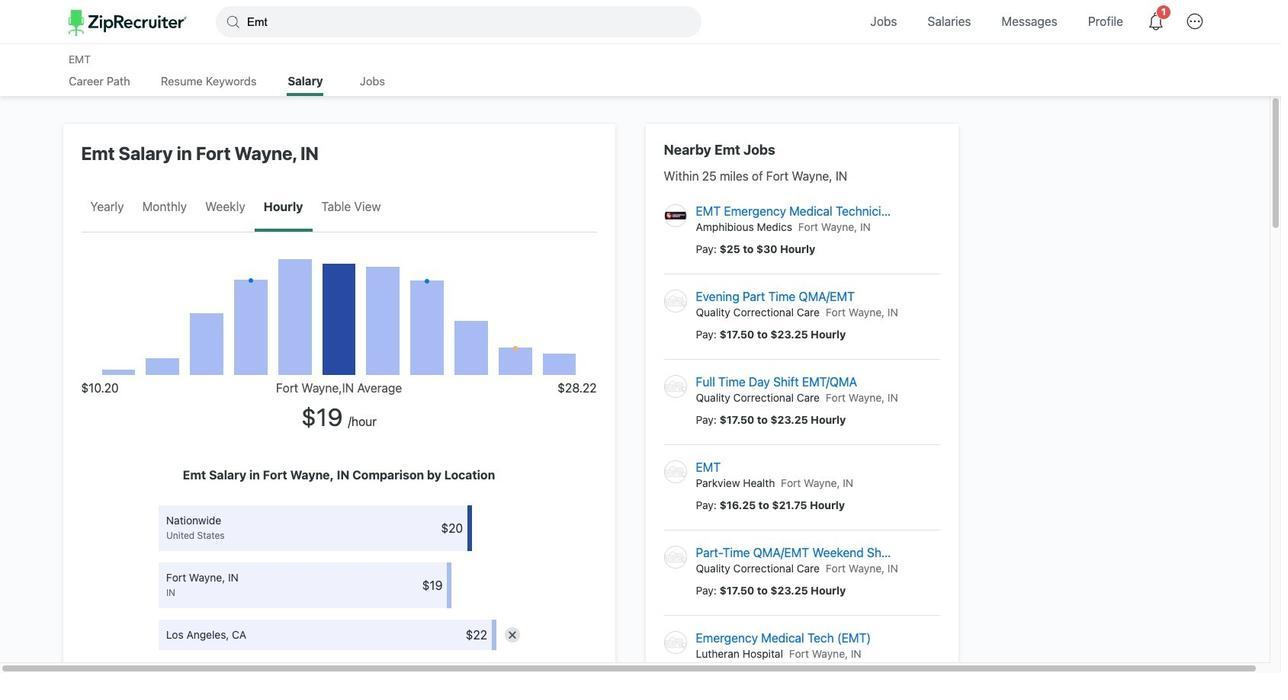 Task type: locate. For each thing, give the bounding box(es) containing it.
tabs element
[[69, 74, 1213, 96]]

menu image
[[1178, 4, 1213, 39]]

tab list
[[81, 185, 312, 232]]



Task type: describe. For each thing, give the bounding box(es) containing it.
Search job title or keyword text field
[[216, 6, 702, 37]]

main element
[[69, 0, 1213, 43]]

ziprecruiter image
[[69, 10, 187, 36]]



Task type: vqa. For each thing, say whether or not it's contained in the screenshot.
Enter city, state or postal code text box
no



